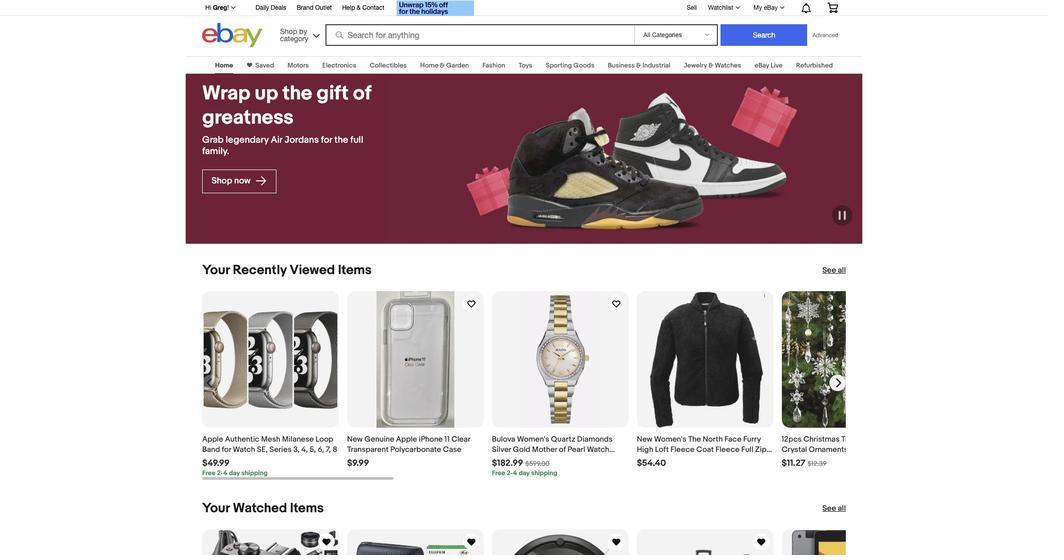 Task type: locate. For each thing, give the bounding box(es) containing it.
1 horizontal spatial free 2-4 day shipping text field
[[492, 469, 558, 478]]

0 vertical spatial ebay
[[764, 4, 778, 11]]

the down motors link
[[283, 82, 312, 106]]

loop
[[316, 435, 333, 445]]

new inside new genuine apple iphone 11 clear transparent polycarbonate case $9.99
[[347, 435, 363, 445]]

business & industrial link
[[608, 61, 671, 70]]

see all link for your watched items
[[823, 504, 846, 514]]

gift
[[317, 82, 349, 106]]

category
[[280, 34, 308, 43]]

loft
[[655, 445, 669, 455]]

1 see all from the top
[[823, 266, 846, 276]]

2 4 from the left
[[513, 469, 517, 478]]

1 horizontal spatial the
[[334, 134, 348, 146]]

0 horizontal spatial home
[[215, 61, 233, 70]]

& left garden
[[440, 61, 445, 70]]

ebay inside 'link'
[[764, 4, 778, 11]]

4 inside apple authentic mesh milanese loop band for watch se, series 3, 4, 5, 6, 7, 8 $49.99 free 2-4 day shipping
[[223, 469, 228, 478]]

bulova
[[492, 435, 515, 445]]

8
[[333, 445, 337, 455]]

series
[[269, 445, 292, 455]]

fleece
[[671, 445, 695, 455], [716, 445, 740, 455]]

2- down $49.99
[[217, 469, 223, 478]]

toys
[[519, 61, 532, 70]]

women's up the loft
[[654, 435, 687, 445]]

live
[[771, 61, 783, 70]]

1 horizontal spatial 2-
[[507, 469, 513, 478]]

shop inside 'shop now' 'link'
[[212, 176, 232, 186]]

0 horizontal spatial new
[[347, 435, 363, 445]]

!
[[227, 4, 229, 11]]

hanging
[[855, 445, 884, 455]]

7,
[[326, 445, 331, 455]]

of inside wrap up the gift of greatness grab legendary air jordans for the full family.
[[353, 82, 371, 106]]

0 horizontal spatial free 2-4 day shipping text field
[[202, 469, 268, 478]]

1 horizontal spatial women's
[[654, 435, 687, 445]]

2 apple from the left
[[396, 435, 417, 445]]

fleece down the
[[671, 445, 695, 455]]

none submit inside shop by category banner
[[721, 24, 808, 46]]

motors
[[288, 61, 309, 70]]

of down quartz
[[559, 445, 566, 455]]

4 down $49.99
[[223, 469, 228, 478]]

items right viewed
[[338, 263, 372, 279]]

0 vertical spatial shop
[[280, 27, 297, 35]]

2 see all link from the top
[[823, 504, 846, 514]]

see all for your recently viewed items
[[823, 266, 846, 276]]

industrial
[[643, 61, 671, 70]]

help
[[342, 4, 355, 11]]

my ebay link
[[748, 2, 789, 14]]

&
[[357, 4, 361, 11], [440, 61, 445, 70], [636, 61, 641, 70], [709, 61, 714, 70]]

4 down $182.99
[[513, 469, 517, 478]]

1 fleece from the left
[[671, 445, 695, 455]]

2 watch from the left
[[587, 445, 609, 455]]

toys link
[[519, 61, 532, 70]]

free
[[202, 469, 216, 478], [492, 469, 505, 478]]

furry
[[743, 435, 761, 445]]

Search for anything text field
[[327, 25, 633, 45]]

1 apple from the left
[[202, 435, 223, 445]]

1 horizontal spatial apple
[[396, 435, 417, 445]]

your left recently at the left of the page
[[202, 263, 230, 279]]

1 4 from the left
[[223, 469, 228, 478]]

$182.99 text field
[[492, 459, 523, 469]]

0 horizontal spatial free
[[202, 469, 216, 478]]

free down $49.99
[[202, 469, 216, 478]]

new genuine apple iphone 11 clear transparent polycarbonate case $9.99
[[347, 435, 470, 469]]

2 2- from the left
[[507, 469, 513, 478]]

4,
[[301, 445, 308, 455]]

0 vertical spatial items
[[338, 263, 372, 279]]

electronics
[[322, 61, 356, 70]]

the
[[283, 82, 312, 106], [334, 134, 348, 146]]

2- inside $182.99 $599.00 free 2-4 day shipping
[[507, 469, 513, 478]]

apple up band
[[202, 435, 223, 445]]

1 vertical spatial for
[[222, 445, 231, 455]]

4 inside $182.99 $599.00 free 2-4 day shipping
[[513, 469, 517, 478]]

new up high
[[637, 435, 653, 445]]

all for your watched items
[[838, 504, 846, 514]]

2 home from the left
[[420, 61, 439, 70]]

home for home & garden
[[420, 61, 439, 70]]

1 horizontal spatial of
[[559, 445, 566, 455]]

apple up polycarbonate
[[396, 435, 417, 445]]

5,
[[310, 445, 316, 455]]

for right jordans on the top left of page
[[321, 134, 332, 146]]

watch down diamonds at the right bottom
[[587, 445, 609, 455]]

0 vertical spatial your
[[202, 263, 230, 279]]

motors link
[[288, 61, 309, 70]]

0 horizontal spatial 4
[[223, 469, 228, 478]]

& for industrial
[[636, 61, 641, 70]]

shipping down $599.00
[[531, 469, 558, 478]]

shop left now
[[212, 176, 232, 186]]

deals
[[271, 4, 286, 11]]

apple authentic mesh milanese loop band for watch se, series 3, 4, 5, 6, 7, 8 $49.99 free 2-4 day shipping
[[202, 435, 337, 478]]

2 free 2-4 day shipping text field from the left
[[492, 469, 558, 478]]

2 all from the top
[[838, 504, 846, 514]]

1 shipping from the left
[[241, 469, 268, 478]]

see for your watched items
[[823, 504, 836, 514]]

2 fleece from the left
[[716, 445, 740, 455]]

of right gift
[[353, 82, 371, 106]]

watch down authentic
[[233, 445, 255, 455]]

apple
[[202, 435, 223, 445], [396, 435, 417, 445]]

Free 2-4 day shipping text field
[[202, 469, 268, 478], [492, 469, 558, 478]]

sporting goods
[[546, 61, 595, 70]]

advanced link
[[808, 25, 844, 45]]

1 vertical spatial see
[[823, 504, 836, 514]]

0 vertical spatial the
[[283, 82, 312, 106]]

1 horizontal spatial home
[[420, 61, 439, 70]]

viewed
[[290, 263, 335, 279]]

0 horizontal spatial of
[[353, 82, 371, 106]]

shop left the by
[[280, 27, 297, 35]]

1 women's from the left
[[517, 435, 549, 445]]

2 free from the left
[[492, 469, 505, 478]]

shop for shop by category
[[280, 27, 297, 35]]

4
[[223, 469, 228, 478], [513, 469, 517, 478]]

for
[[321, 134, 332, 146], [222, 445, 231, 455]]

free 2-4 day shipping text field down $49.99
[[202, 469, 268, 478]]

home up wrap
[[215, 61, 233, 70]]

women's inside bulova women's quartz diamonds silver gold mother of pearl watch 26mm 98r204
[[517, 435, 549, 445]]

shop now link
[[202, 170, 276, 193]]

1 horizontal spatial day
[[519, 469, 530, 478]]

& right jewelry
[[709, 61, 714, 70]]

1 new from the left
[[347, 435, 363, 445]]

mesh
[[261, 435, 280, 445]]

3,
[[293, 445, 300, 455]]

$49.99 text field
[[202, 459, 230, 469]]

1 horizontal spatial watch
[[587, 445, 609, 455]]

previous price $12.39 text field
[[808, 460, 827, 468]]

new inside the new women's the north face furry high loft  fleece coat fleece full zip jacket
[[637, 435, 653, 445]]

0 horizontal spatial apple
[[202, 435, 223, 445]]

zip
[[755, 445, 767, 455]]

1 horizontal spatial fleece
[[716, 445, 740, 455]]

0 horizontal spatial shipping
[[241, 469, 268, 478]]

outlet
[[315, 4, 332, 11]]

0 horizontal spatial women's
[[517, 435, 549, 445]]

sporting goods link
[[546, 61, 595, 70]]

1 horizontal spatial shipping
[[531, 469, 558, 478]]

watch inside apple authentic mesh milanese loop band for watch se, series 3, 4, 5, 6, 7, 8 $49.99 free 2-4 day shipping
[[233, 445, 255, 455]]

1 your from the top
[[202, 263, 230, 279]]

2- down $182.99
[[507, 469, 513, 478]]

face
[[725, 435, 742, 445]]

tree
[[842, 435, 857, 445]]

your left watched
[[202, 501, 230, 517]]

ebay right my
[[764, 4, 778, 11]]

1 see all link from the top
[[823, 266, 846, 276]]

day inside apple authentic mesh milanese loop band for watch se, series 3, 4, 5, 6, 7, 8 $49.99 free 2-4 day shipping
[[229, 469, 240, 478]]

items right watched
[[290, 501, 324, 517]]

0 vertical spatial for
[[321, 134, 332, 146]]

christmas up ornaments
[[804, 435, 840, 445]]

day down 98r204
[[519, 469, 530, 478]]

jewelry & watches link
[[684, 61, 741, 70]]

fleece down face
[[716, 445, 740, 455]]

$11.27 $12.39
[[782, 459, 827, 469]]

0 horizontal spatial for
[[222, 445, 231, 455]]

0 horizontal spatial items
[[290, 501, 324, 517]]

watch
[[233, 445, 255, 455], [587, 445, 609, 455]]

previous price $599.00 text field
[[525, 460, 550, 468]]

1 vertical spatial of
[[559, 445, 566, 455]]

refurbished
[[796, 61, 833, 70]]

all
[[838, 266, 846, 276], [838, 504, 846, 514]]

1 vertical spatial see all
[[823, 504, 846, 514]]

1 day from the left
[[229, 469, 240, 478]]

1 vertical spatial all
[[838, 504, 846, 514]]

1 vertical spatial see all link
[[823, 504, 846, 514]]

1 vertical spatial ebay
[[755, 61, 769, 70]]

1 horizontal spatial new
[[637, 435, 653, 445]]

shipping
[[241, 469, 268, 478], [531, 469, 558, 478]]

collectibles link
[[370, 61, 407, 70]]

1 free from the left
[[202, 469, 216, 478]]

fashion
[[482, 61, 505, 70]]

home
[[215, 61, 233, 70], [420, 61, 439, 70]]

your watched items link
[[202, 501, 324, 517]]

0 horizontal spatial watch
[[233, 445, 255, 455]]

free 2-4 day shipping text field down 98r204
[[492, 469, 558, 478]]

wrap up the gift of greatness main content
[[0, 50, 1048, 556]]

1 horizontal spatial shop
[[280, 27, 297, 35]]

up
[[255, 82, 278, 106]]

full
[[350, 134, 363, 146]]

shipping down se,
[[241, 469, 268, 478]]

new for $9.99
[[347, 435, 363, 445]]

2 see all from the top
[[823, 504, 846, 514]]

1 horizontal spatial free
[[492, 469, 505, 478]]

women's up 'mother'
[[517, 435, 549, 445]]

2 your from the top
[[202, 501, 230, 517]]

band
[[202, 445, 220, 455]]

christmas down crystal
[[782, 455, 818, 465]]

your
[[202, 263, 230, 279], [202, 501, 230, 517]]

of inside bulova women's quartz diamonds silver gold mother of pearl watch 26mm 98r204
[[559, 445, 566, 455]]

diamonds
[[577, 435, 613, 445]]

fashion link
[[482, 61, 505, 70]]

your shopping cart image
[[827, 3, 839, 13]]

shop inside shop by category
[[280, 27, 297, 35]]

new women's the north face furry high loft  fleece coat fleece full zip jacket
[[637, 435, 767, 465]]

jewelry
[[684, 61, 707, 70]]

0 horizontal spatial fleece
[[671, 445, 695, 455]]

the left full
[[334, 134, 348, 146]]

1 vertical spatial christmas
[[782, 455, 818, 465]]

2 new from the left
[[637, 435, 653, 445]]

new up transparent
[[347, 435, 363, 445]]

0 vertical spatial all
[[838, 266, 846, 276]]

1 vertical spatial shop
[[212, 176, 232, 186]]

ornaments
[[809, 445, 848, 455]]

new
[[347, 435, 363, 445], [637, 435, 653, 445]]

2 shipping from the left
[[531, 469, 558, 478]]

0 vertical spatial see all
[[823, 266, 846, 276]]

shipping inside $182.99 $599.00 free 2-4 day shipping
[[531, 469, 558, 478]]

home left garden
[[420, 61, 439, 70]]

0 vertical spatial of
[[353, 82, 371, 106]]

& right the help at the top of the page
[[357, 4, 361, 11]]

1 horizontal spatial 4
[[513, 469, 517, 478]]

free down $182.99
[[492, 469, 505, 478]]

0 vertical spatial see all link
[[823, 266, 846, 276]]

2 day from the left
[[519, 469, 530, 478]]

shop for shop now
[[212, 176, 232, 186]]

0 horizontal spatial 2-
[[217, 469, 223, 478]]

daily
[[256, 4, 269, 11]]

2 women's from the left
[[654, 435, 687, 445]]

1 free 2-4 day shipping text field from the left
[[202, 469, 268, 478]]

day down $49.99
[[229, 469, 240, 478]]

see all link for your recently viewed items
[[823, 266, 846, 276]]

sell link
[[682, 4, 702, 11]]

for inside wrap up the gift of greatness grab legendary air jordans for the full family.
[[321, 134, 332, 146]]

1 2- from the left
[[217, 469, 223, 478]]

apple inside new genuine apple iphone 11 clear transparent polycarbonate case $9.99
[[396, 435, 417, 445]]

0 vertical spatial see
[[823, 266, 836, 276]]

1 horizontal spatial items
[[338, 263, 372, 279]]

greg
[[213, 4, 227, 11]]

free 2-4 day shipping text field for apple
[[202, 469, 268, 478]]

$9.99 text field
[[347, 459, 369, 469]]

$54.40
[[637, 459, 666, 469]]

advertisement region
[[0, 0, 500, 15]]

1 home from the left
[[215, 61, 233, 70]]

None submit
[[721, 24, 808, 46]]

$182.99 $599.00 free 2-4 day shipping
[[492, 459, 558, 478]]

home for home
[[215, 61, 233, 70]]

$54.40 text field
[[637, 459, 666, 469]]

for right band
[[222, 445, 231, 455]]

authentic
[[225, 435, 259, 445]]

see
[[823, 266, 836, 276], [823, 504, 836, 514]]

1 watch from the left
[[233, 445, 255, 455]]

1 vertical spatial your
[[202, 501, 230, 517]]

saved
[[255, 61, 274, 70]]

& inside account navigation
[[357, 4, 361, 11]]

help & contact
[[342, 4, 384, 11]]

shop by category banner
[[200, 0, 846, 50]]

2 see from the top
[[823, 504, 836, 514]]

0 horizontal spatial day
[[229, 469, 240, 478]]

ebay left live
[[755, 61, 769, 70]]

1 horizontal spatial for
[[321, 134, 332, 146]]

6,
[[318, 445, 324, 455]]

women's inside the new women's the north face furry high loft  fleece coat fleece full zip jacket
[[654, 435, 687, 445]]

1 see from the top
[[823, 266, 836, 276]]

shipping inside apple authentic mesh milanese loop band for watch se, series 3, 4, 5, 6, 7, 8 $49.99 free 2-4 day shipping
[[241, 469, 268, 478]]

shop by category
[[280, 27, 308, 43]]

your recently viewed items
[[202, 263, 372, 279]]

decoration
[[859, 435, 898, 445]]

clear
[[452, 435, 470, 445]]

0 horizontal spatial shop
[[212, 176, 232, 186]]

1 all from the top
[[838, 266, 846, 276]]

& right business
[[636, 61, 641, 70]]



Task type: vqa. For each thing, say whether or not it's contained in the screenshot.
rightmost Fleece
yes



Task type: describe. For each thing, give the bounding box(es) containing it.
hi
[[205, 4, 211, 11]]

home & garden link
[[420, 61, 469, 70]]

crystal
[[782, 445, 807, 455]]

free 2-4 day shipping text field for $182.99
[[492, 469, 558, 478]]

by
[[299, 27, 307, 35]]

brand outlet
[[297, 4, 332, 11]]

get an extra 15% off image
[[397, 1, 474, 16]]

$599.00
[[525, 460, 550, 468]]

$11.27
[[782, 459, 806, 469]]

ebay live
[[755, 61, 783, 70]]

hi greg !
[[205, 4, 229, 11]]

jewelry & watches
[[684, 61, 741, 70]]

0 vertical spatial christmas
[[804, 435, 840, 445]]

& for contact
[[357, 4, 361, 11]]

daily deals
[[256, 4, 286, 11]]

98r204
[[516, 455, 544, 465]]

your watched items
[[202, 501, 324, 517]]

refurbished link
[[796, 61, 833, 70]]

your recently viewed items link
[[202, 263, 372, 279]]

$182.99
[[492, 459, 523, 469]]

26mm
[[492, 455, 514, 465]]

shop now
[[212, 176, 253, 186]]

& for watches
[[709, 61, 714, 70]]

milanese
[[282, 435, 314, 445]]

daily deals link
[[256, 3, 286, 14]]

women's for mother
[[517, 435, 549, 445]]

genuine
[[364, 435, 394, 445]]

wrap up the gift of greatness link
[[202, 82, 374, 130]]

my
[[754, 4, 762, 11]]

12pcs christmas tree decoration crystal ornaments - hanging acrylic christmas
[[782, 435, 911, 465]]

11
[[445, 435, 450, 445]]

free inside $182.99 $599.00 free 2-4 day shipping
[[492, 469, 505, 478]]

north
[[703, 435, 723, 445]]

jordans
[[285, 134, 319, 146]]

watchlist
[[708, 4, 734, 11]]

gold
[[513, 445, 530, 455]]

all for your recently viewed items
[[838, 266, 846, 276]]

shop by category button
[[276, 23, 322, 45]]

greatness
[[202, 106, 294, 130]]

se,
[[257, 445, 268, 455]]

ebay inside wrap up the gift of greatness main content
[[755, 61, 769, 70]]

recently
[[233, 263, 287, 279]]

iphone
[[419, 435, 443, 445]]

coat
[[697, 445, 714, 455]]

$11.27 text field
[[782, 459, 806, 469]]

goods
[[574, 61, 595, 70]]

help & contact link
[[342, 3, 384, 14]]

0 horizontal spatial the
[[283, 82, 312, 106]]

high
[[637, 445, 653, 455]]

watched
[[233, 501, 287, 517]]

full
[[742, 445, 754, 455]]

account navigation
[[200, 0, 846, 18]]

case
[[443, 445, 462, 455]]

your for your recently viewed items
[[202, 263, 230, 279]]

mother
[[532, 445, 557, 455]]

day inside $182.99 $599.00 free 2-4 day shipping
[[519, 469, 530, 478]]

2- inside apple authentic mesh milanese loop band for watch se, series 3, 4, 5, 6, 7, 8 $49.99 free 2-4 day shipping
[[217, 469, 223, 478]]

for inside apple authentic mesh milanese loop band for watch se, series 3, 4, 5, 6, 7, 8 $49.99 free 2-4 day shipping
[[222, 445, 231, 455]]

pearl
[[568, 445, 585, 455]]

watchlist link
[[703, 2, 745, 14]]

acrylic
[[886, 445, 911, 455]]

1 vertical spatial items
[[290, 501, 324, 517]]

saved link
[[252, 61, 274, 70]]

brand
[[297, 4, 313, 11]]

1 vertical spatial the
[[334, 134, 348, 146]]

now
[[234, 176, 251, 186]]

garden
[[446, 61, 469, 70]]

wrap up the gift of greatness grab legendary air jordans for the full family.
[[202, 82, 371, 157]]

air
[[271, 134, 282, 146]]

new for coat
[[637, 435, 653, 445]]

apple inside apple authentic mesh milanese loop band for watch se, series 3, 4, 5, 6, 7, 8 $49.99 free 2-4 day shipping
[[202, 435, 223, 445]]

home & garden
[[420, 61, 469, 70]]

$12.39
[[808, 460, 827, 468]]

see for your recently viewed items
[[823, 266, 836, 276]]

ebay live link
[[755, 61, 783, 70]]

$49.99
[[202, 459, 230, 469]]

legendary
[[226, 134, 269, 146]]

your for your watched items
[[202, 501, 230, 517]]

bulova women's quartz diamonds silver gold mother of pearl watch 26mm 98r204
[[492, 435, 613, 465]]

see all for your watched items
[[823, 504, 846, 514]]

watch inside bulova women's quartz diamonds silver gold mother of pearl watch 26mm 98r204
[[587, 445, 609, 455]]

business & industrial
[[608, 61, 671, 70]]

& for garden
[[440, 61, 445, 70]]

women's for high
[[654, 435, 687, 445]]

watches
[[715, 61, 741, 70]]

free inside apple authentic mesh milanese loop band for watch se, series 3, 4, 5, 6, 7, 8 $49.99 free 2-4 day shipping
[[202, 469, 216, 478]]

advanced
[[813, 32, 838, 38]]

polycarbonate
[[390, 445, 441, 455]]

jacket
[[637, 455, 661, 465]]

brand outlet link
[[297, 3, 332, 14]]

family.
[[202, 146, 229, 157]]



